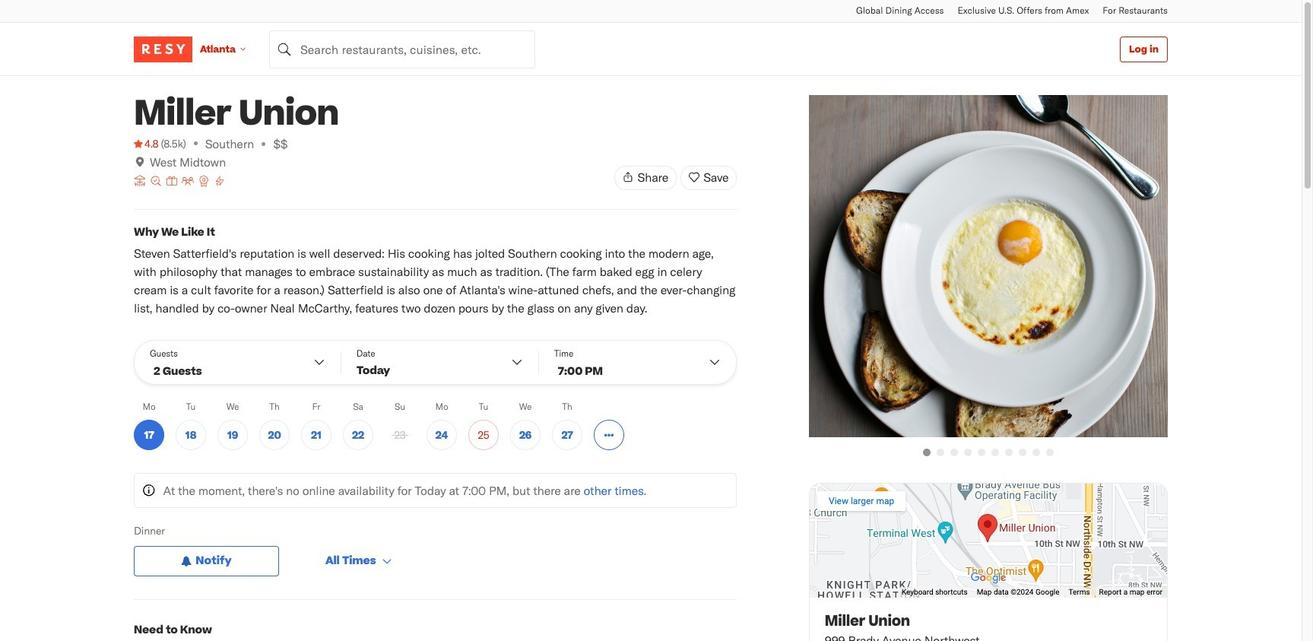 Task type: vqa. For each thing, say whether or not it's contained in the screenshot.
"(1.8k) reviews" element on the top left
no



Task type: locate. For each thing, give the bounding box(es) containing it.
Search restaurants, cuisines, etc. text field
[[269, 30, 536, 68]]

None field
[[269, 30, 536, 68]]



Task type: describe. For each thing, give the bounding box(es) containing it.
4.8 out of 5 stars image
[[134, 136, 159, 151]]



